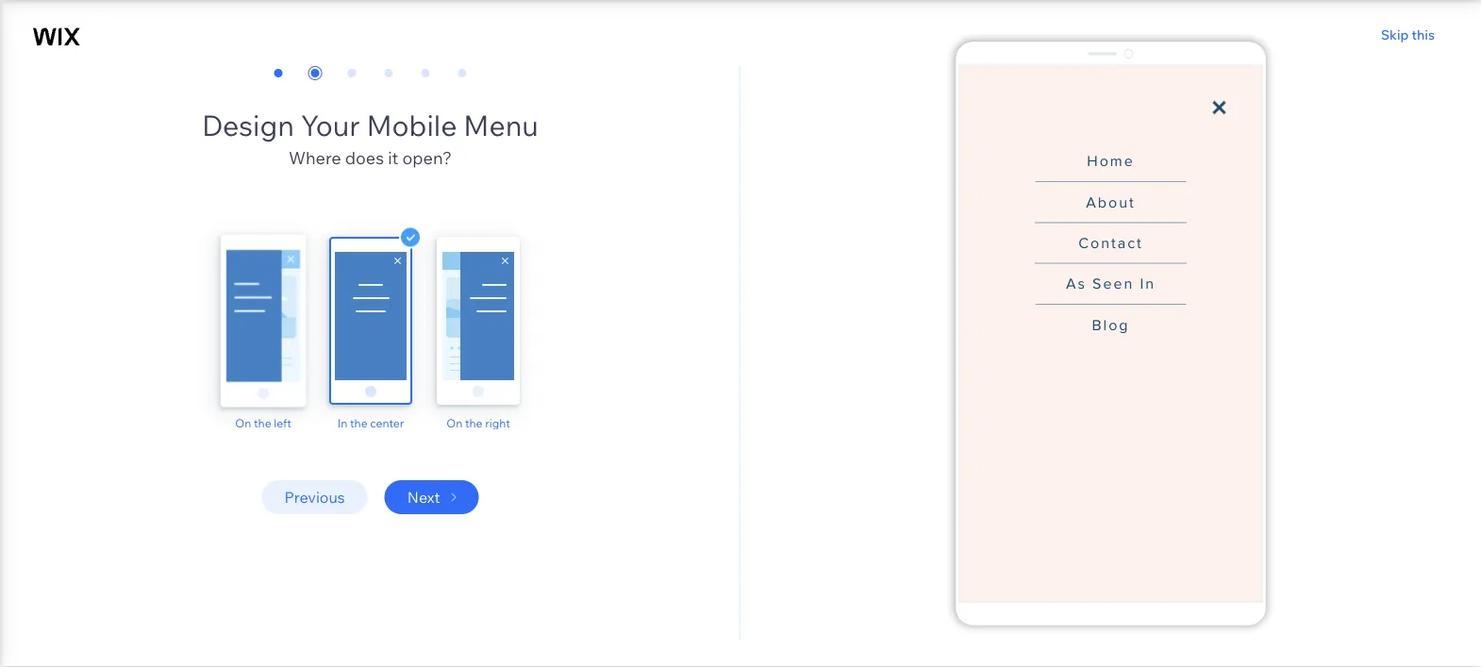 Task type: vqa. For each thing, say whether or not it's contained in the screenshot.
the middle EDIT
no



Task type: describe. For each thing, give the bounding box(es) containing it.
on for on the left
[[235, 416, 251, 430]]

it
[[388, 147, 399, 168]]

previous
[[284, 488, 345, 507]]

on the left
[[235, 416, 291, 430]]

your
[[301, 108, 360, 143]]

this
[[1412, 26, 1435, 43]]

skip this
[[1381, 26, 1435, 43]]

skip this button
[[1369, 26, 1448, 43]]

the for left
[[254, 416, 271, 430]]

next button
[[385, 480, 479, 514]]

the for right
[[465, 416, 483, 430]]

next
[[407, 488, 440, 507]]

left
[[274, 416, 291, 430]]

design your mobile menu where does it open?
[[202, 108, 539, 168]]



Task type: locate. For each thing, give the bounding box(es) containing it.
the left left
[[254, 416, 271, 430]]

0 horizontal spatial the
[[254, 416, 271, 430]]

the right in
[[350, 416, 368, 430]]

where
[[289, 147, 341, 168]]

the for center
[[350, 416, 368, 430]]

1 horizontal spatial the
[[350, 416, 368, 430]]

design
[[202, 108, 294, 143]]

2 horizontal spatial the
[[465, 416, 483, 430]]

on
[[235, 416, 251, 430], [447, 416, 463, 430]]

right
[[485, 416, 510, 430]]

skip
[[1381, 26, 1409, 43]]

previous button
[[262, 480, 368, 514]]

2 on from the left
[[447, 416, 463, 430]]

open?
[[402, 147, 452, 168]]

in
[[338, 416, 348, 430]]

on left right
[[447, 416, 463, 430]]

1 the from the left
[[254, 416, 271, 430]]

0 horizontal spatial on
[[235, 416, 251, 430]]

mobile
[[367, 108, 457, 143]]

in the center
[[338, 416, 404, 430]]

on left left
[[235, 416, 251, 430]]

the
[[254, 416, 271, 430], [350, 416, 368, 430], [465, 416, 483, 430]]

on for on the right
[[447, 416, 463, 430]]

3 the from the left
[[465, 416, 483, 430]]

1 horizontal spatial on
[[447, 416, 463, 430]]

center
[[370, 416, 404, 430]]

the left right
[[465, 416, 483, 430]]

1 on from the left
[[235, 416, 251, 430]]

does
[[345, 147, 384, 168]]

menu
[[464, 108, 539, 143]]

2 the from the left
[[350, 416, 368, 430]]

on the right
[[447, 416, 510, 430]]



